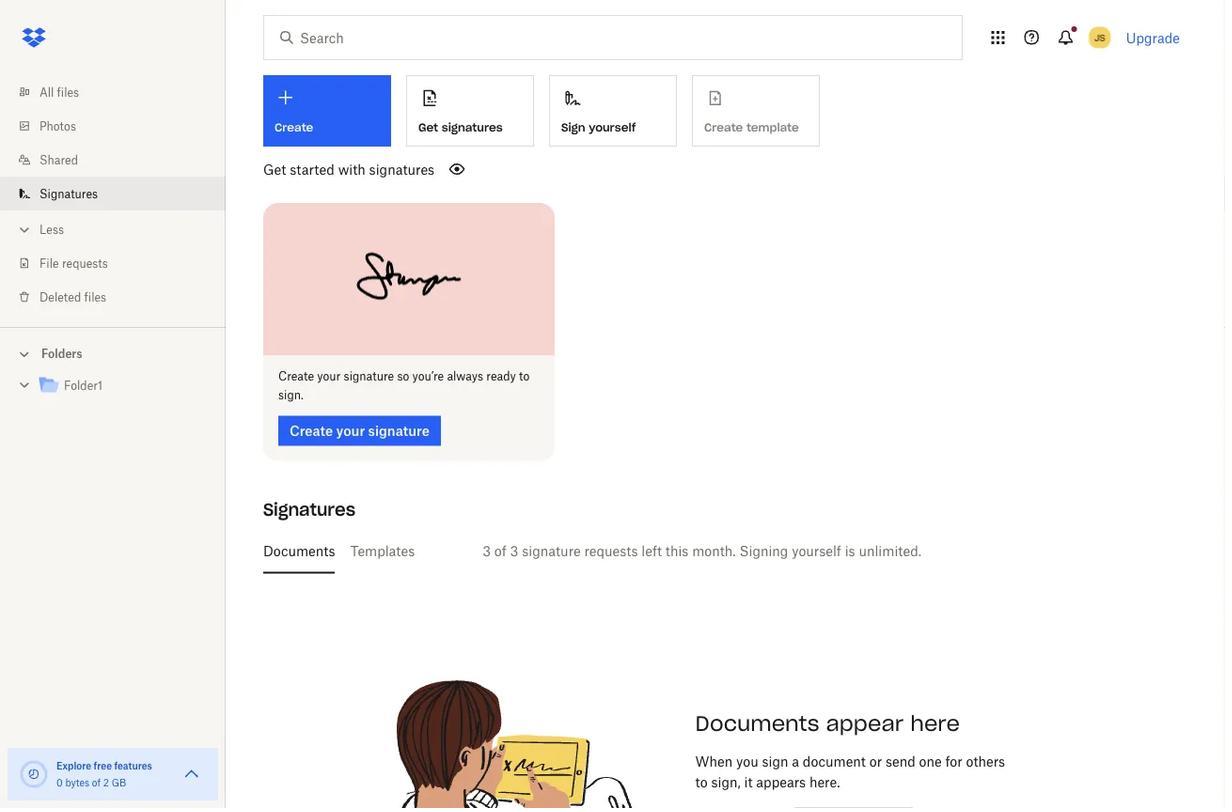 Task type: locate. For each thing, give the bounding box(es) containing it.
your for create your signature so you're always ready to sign.
[[317, 370, 341, 384]]

0 horizontal spatial signatures
[[39, 187, 98, 201]]

signatures down shared on the top left of the page
[[39, 187, 98, 201]]

signature
[[344, 370, 394, 384], [368, 423, 430, 439], [522, 544, 581, 560]]

1 vertical spatial to
[[695, 775, 708, 791]]

your inside button
[[336, 423, 365, 439]]

1 vertical spatial yourself
[[792, 544, 841, 560]]

deleted files
[[39, 290, 106, 304]]

templates
[[350, 544, 415, 560]]

js
[[1094, 32, 1106, 43]]

yourself
[[589, 120, 636, 135], [792, 544, 841, 560]]

0 vertical spatial your
[[317, 370, 341, 384]]

js button
[[1085, 23, 1115, 53]]

0 vertical spatial signatures
[[442, 120, 503, 135]]

get started with signatures
[[263, 161, 435, 177]]

file requests link
[[15, 246, 226, 280]]

create down sign.
[[290, 423, 333, 439]]

upgrade link
[[1126, 30, 1180, 46]]

0 horizontal spatial requests
[[62, 256, 108, 270]]

0 horizontal spatial of
[[92, 777, 101, 789]]

yourself right the sign
[[589, 120, 636, 135]]

0 vertical spatial requests
[[62, 256, 108, 270]]

appears
[[756, 775, 806, 791]]

create up started
[[275, 120, 313, 135]]

files
[[57, 85, 79, 99], [84, 290, 106, 304]]

0 horizontal spatial get
[[263, 161, 286, 177]]

0
[[56, 777, 63, 789]]

signatures link
[[15, 177, 226, 211]]

files for all files
[[57, 85, 79, 99]]

signature inside button
[[368, 423, 430, 439]]

sign
[[762, 754, 788, 770]]

folders
[[41, 347, 82, 361]]

to inside create your signature so you're always ready to sign.
[[519, 370, 530, 384]]

0 vertical spatial documents
[[263, 544, 335, 560]]

0 vertical spatial of
[[494, 544, 507, 560]]

0 horizontal spatial to
[[519, 370, 530, 384]]

files right deleted
[[84, 290, 106, 304]]

1 3 from the left
[[483, 544, 491, 560]]

tab list containing documents
[[263, 529, 1173, 574]]

your
[[317, 370, 341, 384], [336, 423, 365, 439]]

create button
[[263, 75, 391, 147]]

3
[[483, 544, 491, 560], [510, 544, 518, 560]]

create
[[275, 120, 313, 135], [278, 370, 314, 384], [290, 423, 333, 439]]

0 vertical spatial yourself
[[589, 120, 636, 135]]

0 horizontal spatial 3
[[483, 544, 491, 560]]

list containing all files
[[0, 64, 226, 327]]

0 horizontal spatial files
[[57, 85, 79, 99]]

1 vertical spatial create
[[278, 370, 314, 384]]

tab list
[[263, 529, 1173, 574]]

yourself left the is
[[792, 544, 841, 560]]

or
[[870, 754, 882, 770]]

1 vertical spatial get
[[263, 161, 286, 177]]

less image
[[15, 221, 34, 239]]

to right ready
[[519, 370, 530, 384]]

signatures up documents 'tab'
[[263, 499, 355, 521]]

0 horizontal spatial documents
[[263, 544, 335, 560]]

get for get signatures
[[418, 120, 438, 135]]

explore free features 0 bytes of 2 gb
[[56, 760, 152, 789]]

files inside all files link
[[57, 85, 79, 99]]

0 horizontal spatial yourself
[[589, 120, 636, 135]]

of
[[494, 544, 507, 560], [92, 777, 101, 789]]

your up create your signature button
[[317, 370, 341, 384]]

requests
[[62, 256, 108, 270], [584, 544, 638, 560]]

1 horizontal spatial get
[[418, 120, 438, 135]]

2 vertical spatial signature
[[522, 544, 581, 560]]

create for create your signature so you're always ready to sign.
[[278, 370, 314, 384]]

0 vertical spatial to
[[519, 370, 530, 384]]

create for create your signature
[[290, 423, 333, 439]]

documents up you
[[695, 710, 819, 737]]

1 vertical spatial signature
[[368, 423, 430, 439]]

0 vertical spatial signature
[[344, 370, 394, 384]]

a
[[792, 754, 799, 770]]

signatures inside "list item"
[[39, 187, 98, 201]]

signature inside create your signature so you're always ready to sign.
[[344, 370, 394, 384]]

1 horizontal spatial documents
[[695, 710, 819, 737]]

all files link
[[15, 75, 226, 109]]

one
[[919, 754, 942, 770]]

create inside button
[[290, 423, 333, 439]]

get inside 'get signatures' "button"
[[418, 120, 438, 135]]

0 vertical spatial get
[[418, 120, 438, 135]]

of inside explore free features 0 bytes of 2 gb
[[92, 777, 101, 789]]

ready
[[486, 370, 516, 384]]

your for create your signature
[[336, 423, 365, 439]]

1 horizontal spatial of
[[494, 544, 507, 560]]

get up 'get started with signatures'
[[418, 120, 438, 135]]

1 horizontal spatial yourself
[[792, 544, 841, 560]]

1 vertical spatial signatures
[[369, 161, 435, 177]]

all files
[[39, 85, 79, 99]]

create inside create your signature so you're always ready to sign.
[[278, 370, 314, 384]]

signatures
[[442, 120, 503, 135], [369, 161, 435, 177]]

2
[[103, 777, 109, 789]]

0 vertical spatial create
[[275, 120, 313, 135]]

0 vertical spatial files
[[57, 85, 79, 99]]

unlimited.
[[859, 544, 922, 560]]

3 of 3 signature requests left this month. signing yourself is unlimited.
[[483, 544, 922, 560]]

1 horizontal spatial signatures
[[442, 120, 503, 135]]

1 vertical spatial your
[[336, 423, 365, 439]]

documents inside tab list
[[263, 544, 335, 560]]

1 horizontal spatial 3
[[510, 544, 518, 560]]

document
[[803, 754, 866, 770]]

create inside popup button
[[275, 120, 313, 135]]

files inside deleted files link
[[84, 290, 106, 304]]

create up sign.
[[278, 370, 314, 384]]

1 horizontal spatial to
[[695, 775, 708, 791]]

get
[[418, 120, 438, 135], [263, 161, 286, 177]]

to down when
[[695, 775, 708, 791]]

documents
[[263, 544, 335, 560], [695, 710, 819, 737]]

when
[[695, 754, 733, 770]]

documents for documents appear here
[[695, 710, 819, 737]]

get left started
[[263, 161, 286, 177]]

upgrade
[[1126, 30, 1180, 46]]

list
[[0, 64, 226, 327]]

your inside create your signature so you're always ready to sign.
[[317, 370, 341, 384]]

sign
[[561, 120, 585, 135]]

to inside when you sign a document or send one for others to sign, it appears here.
[[695, 775, 708, 791]]

files right the all
[[57, 85, 79, 99]]

1 vertical spatial files
[[84, 290, 106, 304]]

photos link
[[15, 109, 226, 143]]

appear
[[826, 710, 904, 737]]

bytes
[[65, 777, 89, 789]]

here.
[[810, 775, 840, 791]]

1 horizontal spatial requests
[[584, 544, 638, 560]]

1 horizontal spatial signatures
[[263, 499, 355, 521]]

requests left left on the bottom right
[[584, 544, 638, 560]]

files for deleted files
[[84, 290, 106, 304]]

yourself inside tab list
[[792, 544, 841, 560]]

1 horizontal spatial files
[[84, 290, 106, 304]]

it
[[744, 775, 753, 791]]

2 vertical spatial create
[[290, 423, 333, 439]]

1 vertical spatial of
[[92, 777, 101, 789]]

documents left templates
[[263, 544, 335, 560]]

to
[[519, 370, 530, 384], [695, 775, 708, 791]]

signatures
[[39, 187, 98, 201], [263, 499, 355, 521]]

deleted
[[39, 290, 81, 304]]

1 vertical spatial documents
[[695, 710, 819, 737]]

this
[[666, 544, 689, 560]]

your down create your signature so you're always ready to sign.
[[336, 423, 365, 439]]

requests right file on the top left of page
[[62, 256, 108, 270]]

sign,
[[711, 775, 741, 791]]

0 vertical spatial signatures
[[39, 187, 98, 201]]

photos
[[39, 119, 76, 133]]

when you sign a document or send one for others to sign, it appears here.
[[695, 754, 1005, 791]]

documents for documents
[[263, 544, 335, 560]]



Task type: vqa. For each thing, say whether or not it's contained in the screenshot.
the your for Create your signature
yes



Task type: describe. For each thing, give the bounding box(es) containing it.
file requests
[[39, 256, 108, 270]]

so
[[397, 370, 409, 384]]

documents tab
[[263, 529, 335, 574]]

2 3 from the left
[[510, 544, 518, 560]]

quota usage element
[[19, 760, 49, 790]]

here
[[910, 710, 960, 737]]

signature for create your signature so you're always ready to sign.
[[344, 370, 394, 384]]

0 horizontal spatial signatures
[[369, 161, 435, 177]]

you're
[[412, 370, 444, 384]]

signing
[[740, 544, 788, 560]]

left
[[642, 544, 662, 560]]

features
[[114, 760, 152, 772]]

create your signature so you're always ready to sign.
[[278, 370, 530, 402]]

started
[[290, 161, 335, 177]]

you
[[736, 754, 759, 770]]

explore
[[56, 760, 91, 772]]

dropbox image
[[15, 19, 53, 56]]

file
[[39, 256, 59, 270]]

templates tab
[[350, 529, 415, 574]]

documents appear here
[[695, 710, 960, 737]]

month.
[[692, 544, 736, 560]]

sign yourself button
[[549, 75, 677, 147]]

always
[[447, 370, 483, 384]]

1 vertical spatial signatures
[[263, 499, 355, 521]]

1 vertical spatial requests
[[584, 544, 638, 560]]

signatures list item
[[0, 177, 226, 211]]

others
[[966, 754, 1005, 770]]

folders button
[[0, 339, 226, 367]]

get signatures button
[[406, 75, 534, 147]]

create for create
[[275, 120, 313, 135]]

gb
[[112, 777, 126, 789]]

shared
[[39, 153, 78, 167]]

free
[[94, 760, 112, 772]]

folder1
[[64, 379, 102, 393]]

sign yourself
[[561, 120, 636, 135]]

with
[[338, 161, 366, 177]]

all
[[39, 85, 54, 99]]

signatures inside "button"
[[442, 120, 503, 135]]

is
[[845, 544, 855, 560]]

signature for create your signature
[[368, 423, 430, 439]]

Search in folder "Dropbox" text field
[[300, 27, 923, 48]]

yourself inside button
[[589, 120, 636, 135]]

send
[[886, 754, 916, 770]]

less
[[39, 222, 64, 236]]

deleted files link
[[15, 280, 226, 314]]

get for get started with signatures
[[263, 161, 286, 177]]

create your signature button
[[278, 416, 441, 446]]

for
[[945, 754, 963, 770]]

sign.
[[278, 388, 304, 402]]

create your signature
[[290, 423, 430, 439]]

get signatures
[[418, 120, 503, 135]]

shared link
[[15, 143, 226, 177]]

folder1 link
[[38, 374, 211, 399]]



